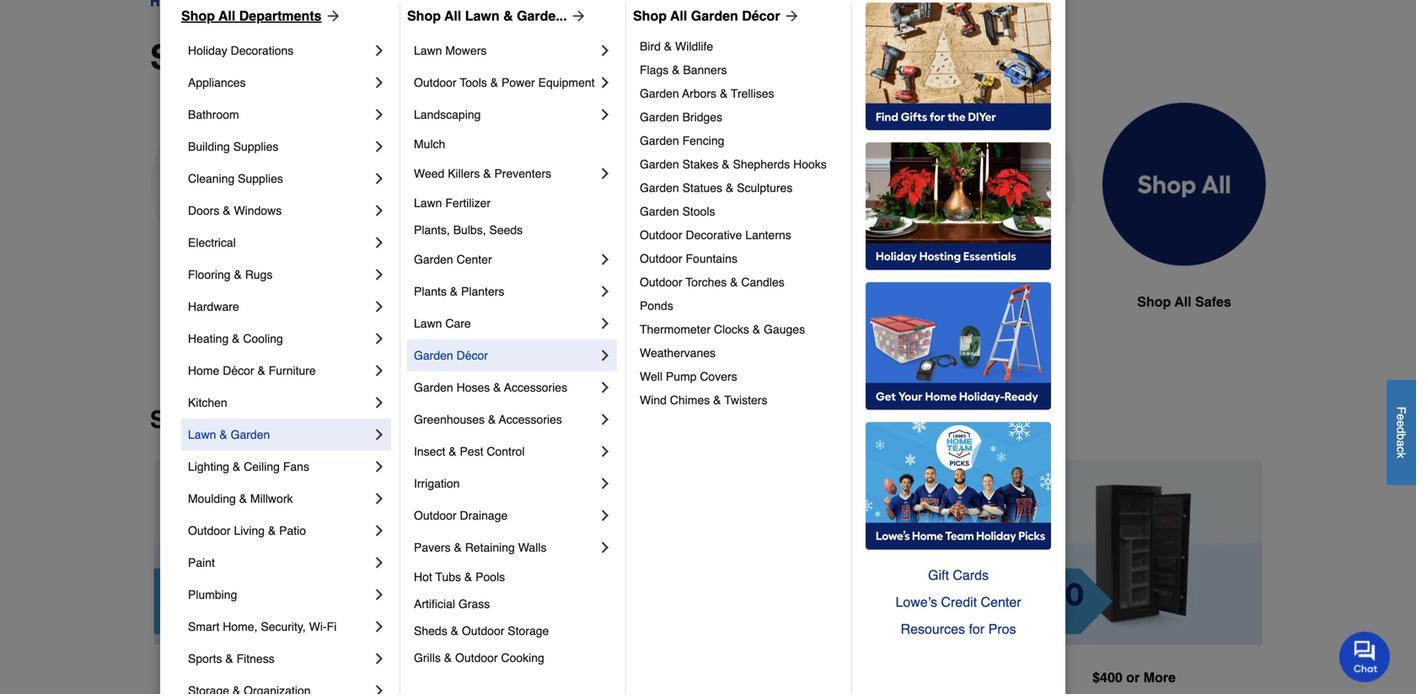 Task type: describe. For each thing, give the bounding box(es) containing it.
chevron right image for kitchen
[[371, 395, 388, 411]]

outdoor inside 'link'
[[455, 652, 498, 665]]

shop for shop safes by price
[[150, 407, 209, 434]]

plants, bulbs, seeds
[[414, 223, 523, 237]]

tubs
[[436, 571, 461, 584]]

chevron right image for appliances
[[371, 74, 388, 91]]

garden statues & sculptures
[[640, 181, 793, 195]]

outdoor for outdoor decorative lanterns
[[640, 228, 683, 242]]

trellises
[[731, 87, 774, 100]]

artificial
[[414, 598, 455, 611]]

decorations
[[231, 44, 294, 57]]

plants, bulbs, seeds link
[[414, 217, 614, 244]]

$400
[[858, 671, 888, 686]]

moulding & millwork link
[[188, 483, 371, 515]]

b
[[1395, 434, 1409, 440]]

or
[[271, 670, 285, 686]]

outdoor torches & candles link
[[640, 271, 840, 294]]

building supplies link
[[188, 131, 371, 163]]

drainage
[[460, 509, 508, 523]]

& up lighting
[[220, 428, 227, 442]]

0 vertical spatial décor
[[742, 8, 780, 24]]

heating & cooling
[[188, 332, 283, 346]]

hot tubs & pools
[[414, 571, 505, 584]]

fireproof safes
[[182, 294, 281, 310]]

price
[[319, 407, 377, 434]]

supplies for building supplies
[[233, 140, 279, 153]]

f
[[1395, 407, 1409, 414]]

chevron right image for smart home, security, wi-fi
[[371, 619, 388, 636]]

chevron right image for plants & planters
[[597, 283, 614, 300]]

chevron right image for flooring & rugs
[[371, 266, 388, 283]]

chevron right image for outdoor drainage
[[597, 508, 614, 524]]

garden up wildlife
[[691, 8, 738, 24]]

outdoor decorative lanterns link
[[640, 223, 840, 247]]

chevron right image for lawn care
[[597, 315, 614, 332]]

shop all safes
[[1138, 294, 1232, 310]]

garden décor
[[414, 349, 488, 363]]

holiday
[[188, 44, 227, 57]]

$200 to $400. image
[[722, 461, 979, 646]]

& right sports at the bottom left of page
[[225, 653, 233, 666]]

clocks
[[714, 323, 750, 336]]

shop all. image
[[1103, 103, 1266, 267]]

arrow right image for shop all lawn & garde...
[[567, 8, 587, 24]]

gun
[[389, 294, 416, 310]]

ceiling
[[244, 460, 280, 474]]

k
[[1395, 453, 1409, 459]]

home for home safes
[[574, 294, 612, 310]]

electrical link
[[188, 227, 371, 259]]

shop for shop all departments
[[181, 8, 215, 24]]

garden for hoses
[[414, 381, 453, 395]]

& left cooling
[[232, 332, 240, 346]]

moulding
[[188, 492, 236, 506]]

garden center
[[414, 253, 492, 266]]

& down the garden hoses & accessories
[[488, 413, 496, 427]]

holiday decorations link
[[188, 35, 371, 67]]

millwork
[[250, 492, 293, 506]]

safes for gun safes
[[420, 294, 456, 310]]

& inside "link"
[[268, 524, 276, 538]]

gift
[[928, 568, 949, 583]]

fencing
[[683, 134, 725, 148]]

chevron right image for home décor & furniture
[[371, 363, 388, 379]]

chevron right image for weed killers & preventers
[[597, 165, 614, 182]]

home safes
[[574, 294, 652, 310]]

wind chimes & twisters link
[[640, 389, 840, 412]]

home for home décor & furniture
[[188, 364, 220, 378]]

hardware link
[[188, 291, 371, 323]]

chevron right image for sports & fitness
[[371, 651, 388, 668]]

garden for statues
[[640, 181, 679, 195]]

chevron right image for heating & cooling
[[371, 331, 388, 347]]

chevron right image for outdoor living & patio
[[371, 523, 388, 540]]

furniture
[[269, 364, 316, 378]]

sports & fitness
[[188, 653, 275, 666]]

grills & outdoor cooking
[[414, 652, 545, 665]]

landscaping
[[414, 108, 481, 121]]

home décor & furniture
[[188, 364, 316, 378]]

chevron right image for moulding & millwork
[[371, 491, 388, 508]]

& right stakes
[[722, 158, 730, 171]]

bathroom
[[188, 108, 239, 121]]

home décor & furniture link
[[188, 355, 371, 387]]

arrow right image for shop all departments
[[322, 8, 342, 24]]

rugs
[[245, 268, 273, 282]]

garden for arbors
[[640, 87, 679, 100]]

& left rugs
[[234, 268, 242, 282]]

resources
[[901, 622, 965, 637]]

lowe's home team holiday picks. image
[[866, 422, 1051, 551]]

mowers
[[445, 44, 487, 57]]

a black sentrysafe home safe with the door ajar. image
[[531, 103, 695, 266]]

care
[[445, 317, 471, 331]]

kitchen link
[[188, 387, 371, 419]]

thermometer
[[640, 323, 711, 336]]

flags & banners
[[640, 63, 727, 77]]

power
[[502, 76, 535, 89]]

safes for file safes
[[990, 294, 1026, 310]]

center inside garden center link
[[457, 253, 492, 266]]

chevron right image for paint
[[371, 555, 388, 572]]

wildlife
[[675, 40, 713, 53]]

get your home holiday-ready. image
[[866, 282, 1051, 411]]

credit
[[941, 595, 977, 610]]

home,
[[223, 621, 258, 634]]

lawn for lawn & garden
[[188, 428, 216, 442]]

all for safes
[[1175, 294, 1192, 310]]

fi
[[327, 621, 337, 634]]

& left ceiling
[[233, 460, 241, 474]]

garde...
[[517, 8, 567, 24]]

cooking
[[501, 652, 545, 665]]

doors & windows link
[[188, 195, 371, 227]]

wind
[[640, 394, 667, 407]]

all for lawn
[[444, 8, 461, 24]]

outdoor torches & candles
[[640, 276, 785, 289]]

& right bird
[[664, 40, 672, 53]]

shop for shop all lawn & garde...
[[407, 8, 441, 24]]

outdoor for outdoor fountains
[[640, 252, 683, 266]]

outdoor for outdoor living & patio
[[188, 524, 231, 538]]

$400 or more
[[1093, 670, 1176, 686]]

garden bridges
[[640, 110, 723, 124]]

security,
[[261, 621, 306, 634]]

garden for center
[[414, 253, 453, 266]]

safes for shop safes by price
[[216, 407, 279, 434]]

lighting
[[188, 460, 229, 474]]

garden bridges link
[[640, 105, 840, 129]]

planters
[[461, 285, 505, 298]]

& right tubs
[[465, 571, 472, 584]]

arbors
[[682, 87, 717, 100]]

& up ponds link
[[730, 276, 738, 289]]

appliances
[[188, 76, 246, 89]]

irrigation link
[[414, 468, 597, 500]]

cleaning
[[188, 172, 235, 185]]

artificial grass
[[414, 598, 490, 611]]

& right flags
[[672, 63, 680, 77]]

smart home, security, wi-fi
[[188, 621, 337, 634]]

chevron right image for greenhouses & accessories
[[597, 411, 614, 428]]

chevron right image for lawn mowers
[[597, 42, 614, 59]]

supplies for cleaning supplies
[[238, 172, 283, 185]]

outdoor for outdoor tools & power equipment
[[414, 76, 457, 89]]

garden for fencing
[[640, 134, 679, 148]]

resources for pros link
[[866, 616, 1051, 643]]

wind chimes & twisters
[[640, 394, 768, 407]]

arrow right image
[[780, 8, 801, 24]]

décor for shop all departments
[[223, 364, 254, 378]]

file safes
[[963, 294, 1026, 310]]

heating
[[188, 332, 229, 346]]

garden arbors & trellises
[[640, 87, 774, 100]]

garden for stakes
[[640, 158, 679, 171]]

gift cards link
[[866, 562, 1051, 589]]

all for garden
[[670, 8, 687, 24]]

lowe's
[[896, 595, 938, 610]]

gun safes
[[389, 294, 456, 310]]

cleaning supplies
[[188, 172, 283, 185]]



Task type: locate. For each thing, give the bounding box(es) containing it.
0 horizontal spatial arrow right image
[[322, 8, 342, 24]]

$400 or more. image
[[1006, 461, 1263, 646]]

all inside shop all garden décor link
[[670, 8, 687, 24]]

shop all safes link
[[1103, 103, 1266, 353]]

0 horizontal spatial home
[[188, 364, 220, 378]]

chevron right image
[[371, 42, 388, 59], [371, 138, 388, 155], [371, 202, 388, 219], [597, 283, 614, 300], [371, 298, 388, 315], [597, 315, 614, 332], [371, 331, 388, 347], [597, 347, 614, 364], [371, 363, 388, 379], [597, 411, 614, 428], [371, 427, 388, 444], [371, 459, 388, 476], [371, 491, 388, 508], [597, 508, 614, 524], [371, 523, 388, 540]]

find gifts for the diyer. image
[[866, 3, 1051, 131]]

0 vertical spatial home
[[574, 294, 612, 310]]

insect
[[414, 445, 445, 459]]

garden statues & sculptures link
[[640, 176, 840, 200]]

center
[[457, 253, 492, 266], [981, 595, 1022, 610]]

shop up holiday
[[181, 8, 215, 24]]

chevron right image for lawn & garden
[[371, 427, 388, 444]]

chevron right image for plumbing
[[371, 587, 388, 604]]

fans
[[283, 460, 309, 474]]

for
[[969, 622, 985, 637]]

bathroom link
[[188, 99, 371, 131]]

home up 'kitchen'
[[188, 364, 220, 378]]

garden hoses & accessories link
[[414, 372, 597, 404]]

2 vertical spatial décor
[[223, 364, 254, 378]]

a tall black sports afield gun safe. image
[[341, 103, 504, 266]]

chevron right image for holiday decorations
[[371, 42, 388, 59]]

1 horizontal spatial shop
[[407, 8, 441, 24]]

arrow right image up the equipment
[[567, 8, 587, 24]]

1 horizontal spatial shop
[[1138, 294, 1171, 310]]

e up "b"
[[1395, 421, 1409, 427]]

& left patio
[[268, 524, 276, 538]]

lawn mowers link
[[414, 35, 597, 67]]

& left "garde..."
[[503, 8, 513, 24]]

& right killers
[[483, 167, 491, 180]]

a black honeywell chest safe with the top open. image
[[722, 103, 885, 266]]

0 horizontal spatial center
[[457, 253, 492, 266]]

equipment
[[538, 76, 595, 89]]

0 horizontal spatial décor
[[223, 364, 254, 378]]

all for departments
[[218, 8, 235, 24]]

arrow right image
[[322, 8, 342, 24], [567, 8, 587, 24]]

shop up bird
[[633, 8, 667, 24]]

0 horizontal spatial shop
[[150, 407, 209, 434]]

electrical
[[188, 236, 236, 250]]

seeds
[[489, 223, 523, 237]]

grass
[[459, 598, 490, 611]]

shop all garden décor
[[633, 8, 780, 24]]

hot tubs & pools link
[[414, 564, 614, 591]]

center inside lowe's credit center link
[[981, 595, 1022, 610]]

garden up garden fencing
[[640, 110, 679, 124]]

& right plants
[[450, 285, 458, 298]]

lawn up plants,
[[414, 196, 442, 210]]

f e e d b a c k
[[1395, 407, 1409, 459]]

& right clocks
[[753, 323, 761, 336]]

killers
[[448, 167, 480, 180]]

doors & windows
[[188, 204, 282, 218]]

arrow right image inside shop all departments link
[[322, 8, 342, 24]]

garden for décor
[[414, 349, 453, 363]]

accessories up greenhouses & accessories link
[[504, 381, 568, 395]]

by
[[285, 407, 313, 434]]

garden up garden stools on the top of the page
[[640, 181, 679, 195]]

1 horizontal spatial center
[[981, 595, 1022, 610]]

arrow right image inside shop all lawn & garde... link
[[567, 8, 587, 24]]

3 shop from the left
[[633, 8, 667, 24]]

2 shop from the left
[[407, 8, 441, 24]]

control
[[487, 445, 525, 459]]

outdoor for outdoor torches & candles
[[640, 276, 683, 289]]

shop all departments link
[[181, 6, 342, 26]]

chevron right image for doors & windows
[[371, 202, 388, 219]]

2 horizontal spatial shop
[[633, 8, 667, 24]]

lawn down gun safes
[[414, 317, 442, 331]]

garden down garden fencing
[[640, 158, 679, 171]]

lawn for lawn mowers
[[414, 44, 442, 57]]

center up pros
[[981, 595, 1022, 610]]

banners
[[683, 63, 727, 77]]

d
[[1395, 427, 1409, 434]]

chat invite button image
[[1340, 632, 1391, 683]]

well pump covers link
[[640, 365, 840, 389]]

chevron right image for garden hoses & accessories
[[597, 379, 614, 396]]

chevron right image for garden center
[[597, 251, 614, 268]]

center down bulbs,
[[457, 253, 492, 266]]

chevron right image for pavers & retaining walls
[[597, 540, 614, 556]]

gun safes link
[[341, 103, 504, 353]]

lawn up the mowers
[[465, 8, 500, 24]]

greenhouses & accessories
[[414, 413, 562, 427]]

home left ponds
[[574, 294, 612, 310]]

décor up hoses
[[457, 349, 488, 363]]

chevron right image for cleaning supplies
[[371, 170, 388, 187]]

hooks
[[794, 158, 827, 171]]

outdoor living & patio
[[188, 524, 306, 538]]

1 e from the top
[[1395, 414, 1409, 421]]

all inside shop all lawn & garde... link
[[444, 8, 461, 24]]

smart home, security, wi-fi link
[[188, 611, 371, 643]]

0 vertical spatial center
[[457, 253, 492, 266]]

supplies up windows
[[238, 172, 283, 185]]

garden down flags
[[640, 87, 679, 100]]

arrow right image up holiday decorations link
[[322, 8, 342, 24]]

décor up bird & wildlife link
[[742, 8, 780, 24]]

lawn for lawn care
[[414, 317, 442, 331]]

pools
[[476, 571, 505, 584]]

chevron right image for building supplies
[[371, 138, 388, 155]]

walls
[[518, 541, 547, 555]]

lawn inside 'link'
[[414, 196, 442, 210]]

$99 or less
[[245, 670, 319, 686]]

& down "covers"
[[713, 394, 721, 407]]

doors
[[188, 204, 220, 218]]

0 vertical spatial shop
[[1138, 294, 1171, 310]]

chevron right image for bathroom
[[371, 106, 388, 123]]

shop for shop all safes
[[1138, 294, 1171, 310]]

all inside shop all departments link
[[218, 8, 235, 24]]

& right arbors
[[720, 87, 728, 100]]

lowe's credit center
[[896, 595, 1022, 610]]

irrigation
[[414, 477, 460, 491]]

1 arrow right image from the left
[[322, 8, 342, 24]]

chevron right image for landscaping
[[597, 106, 614, 123]]

weathervanes link
[[640, 341, 840, 365]]

outdoor tools & power equipment
[[414, 76, 595, 89]]

garden for bridges
[[640, 110, 679, 124]]

shop safes by price
[[150, 407, 377, 434]]

& right grills
[[444, 652, 452, 665]]

sheds & outdoor storage link
[[414, 618, 614, 645]]

lighting & ceiling fans link
[[188, 451, 371, 483]]

$400 or
[[1093, 670, 1140, 686]]

outdoor fountains
[[640, 252, 738, 266]]

chevron right image for electrical
[[371, 234, 388, 251]]

1 horizontal spatial décor
[[457, 349, 488, 363]]

outdoor inside "link"
[[188, 524, 231, 538]]

insect & pest control link
[[414, 436, 597, 468]]

weed killers & preventers
[[414, 167, 552, 180]]

fountains
[[686, 252, 738, 266]]

& left furniture
[[258, 364, 265, 378]]

& right hoses
[[493, 381, 501, 395]]

lanterns
[[746, 228, 792, 242]]

chevron right image for hardware
[[371, 298, 388, 315]]

shop for shop all garden décor
[[633, 8, 667, 24]]

artificial grass link
[[414, 591, 614, 618]]

holiday decorations
[[188, 44, 294, 57]]

appliances link
[[188, 67, 371, 99]]

file safes link
[[912, 103, 1076, 353]]

garden down garden bridges
[[640, 134, 679, 148]]

less
[[288, 670, 319, 686]]

1 horizontal spatial home
[[574, 294, 612, 310]]

1 horizontal spatial arrow right image
[[567, 8, 587, 24]]

ponds
[[640, 299, 673, 313]]

0 vertical spatial accessories
[[504, 381, 568, 395]]

outdoor decorative lanterns
[[640, 228, 792, 242]]

bulbs,
[[453, 223, 486, 237]]

1 vertical spatial accessories
[[499, 413, 562, 427]]

2 horizontal spatial décor
[[742, 8, 780, 24]]

garden for stools
[[640, 205, 679, 218]]

& left pest
[[449, 445, 457, 459]]

holiday hosting essentials. image
[[866, 142, 1051, 271]]

$99 or less. image
[[153, 461, 411, 646]]

lawn care link
[[414, 308, 597, 340]]

lowe's credit center link
[[866, 589, 1051, 616]]

e up d
[[1395, 414, 1409, 421]]

& right sheds
[[451, 625, 459, 638]]

safes for home safes
[[616, 294, 652, 310]]

chevron right image for irrigation
[[597, 476, 614, 492]]

lawn for lawn fertilizer
[[414, 196, 442, 210]]

$100 to $200. image
[[438, 461, 695, 646]]

pump
[[666, 370, 697, 384]]

outdoor drainage
[[414, 509, 508, 523]]

bird & wildlife link
[[640, 35, 840, 58]]

stools
[[683, 205, 715, 218]]

1 vertical spatial décor
[[457, 349, 488, 363]]

1 vertical spatial supplies
[[238, 172, 283, 185]]

lawn down 'kitchen'
[[188, 428, 216, 442]]

shop up lawn mowers
[[407, 8, 441, 24]]

pros
[[989, 622, 1016, 637]]

&
[[503, 8, 513, 24], [664, 40, 672, 53], [672, 63, 680, 77], [491, 76, 498, 89], [720, 87, 728, 100], [722, 158, 730, 171], [483, 167, 491, 180], [726, 181, 734, 195], [223, 204, 231, 218], [234, 268, 242, 282], [730, 276, 738, 289], [450, 285, 458, 298], [753, 323, 761, 336], [232, 332, 240, 346], [258, 364, 265, 378], [493, 381, 501, 395], [713, 394, 721, 407], [488, 413, 496, 427], [220, 428, 227, 442], [449, 445, 457, 459], [233, 460, 241, 474], [239, 492, 247, 506], [268, 524, 276, 538], [454, 541, 462, 555], [465, 571, 472, 584], [451, 625, 459, 638], [444, 652, 452, 665], [225, 653, 233, 666]]

shop all lawn & garde... link
[[407, 6, 587, 26]]

2 arrow right image from the left
[[567, 8, 587, 24]]

décor
[[742, 8, 780, 24], [457, 349, 488, 363], [223, 364, 254, 378]]

décor for shop all lawn & garde...
[[457, 349, 488, 363]]

garden up greenhouses
[[414, 381, 453, 395]]

building supplies
[[188, 140, 279, 153]]

accessories inside greenhouses & accessories link
[[499, 413, 562, 427]]

well
[[640, 370, 663, 384]]

safes inside 'link'
[[245, 294, 281, 310]]

1 shop from the left
[[181, 8, 215, 24]]

flags & banners link
[[640, 58, 840, 82]]

1 vertical spatial center
[[981, 595, 1022, 610]]

accessories inside garden hoses & accessories link
[[504, 381, 568, 395]]

garden up lighting & ceiling fans
[[231, 428, 270, 442]]

resources for pros
[[901, 622, 1016, 637]]

chevron right image
[[597, 42, 614, 59], [371, 74, 388, 91], [597, 74, 614, 91], [371, 106, 388, 123], [597, 106, 614, 123], [597, 165, 614, 182], [371, 170, 388, 187], [371, 234, 388, 251], [597, 251, 614, 268], [371, 266, 388, 283], [597, 379, 614, 396], [371, 395, 388, 411], [597, 444, 614, 460], [597, 476, 614, 492], [597, 540, 614, 556], [371, 555, 388, 572], [371, 587, 388, 604], [371, 619, 388, 636], [371, 651, 388, 668], [371, 683, 388, 695]]

sports
[[188, 653, 222, 666]]

chevron right image for outdoor tools & power equipment
[[597, 74, 614, 91]]

outdoor tools & power equipment link
[[414, 67, 597, 99]]

lawn left the mowers
[[414, 44, 442, 57]]

gift cards
[[928, 568, 989, 583]]

chevron right image for lighting & ceiling fans
[[371, 459, 388, 476]]

& right pavers
[[454, 541, 462, 555]]

pavers & retaining walls link
[[414, 532, 597, 564]]

plumbing link
[[188, 579, 371, 611]]

garden stools link
[[640, 200, 840, 223]]

1 vertical spatial home
[[188, 364, 220, 378]]

a black sentrysafe fireproof safe. image
[[150, 103, 314, 266]]

garden down lawn care
[[414, 349, 453, 363]]

a black sentrysafe file safe with a key in the lock and the lid ajar. image
[[912, 103, 1076, 266]]

safes for fireproof safes
[[245, 294, 281, 310]]

chevron right image for insect & pest control
[[597, 444, 614, 460]]

chevron right image for garden décor
[[597, 347, 614, 364]]

gauges
[[764, 323, 805, 336]]

kitchen
[[188, 396, 227, 410]]

lighting & ceiling fans
[[188, 460, 309, 474]]

2 e from the top
[[1395, 421, 1409, 427]]

garden down plants,
[[414, 253, 453, 266]]

1 vertical spatial shop
[[150, 407, 209, 434]]

all inside shop all safes link
[[1175, 294, 1192, 310]]

garden
[[691, 8, 738, 24], [640, 87, 679, 100], [640, 110, 679, 124], [640, 134, 679, 148], [640, 158, 679, 171], [640, 181, 679, 195], [640, 205, 679, 218], [414, 253, 453, 266], [414, 349, 453, 363], [414, 381, 453, 395], [231, 428, 270, 442]]

0 horizontal spatial shop
[[181, 8, 215, 24]]

& left 'millwork'
[[239, 492, 247, 506]]

–
[[847, 671, 854, 686]]

accessories up control
[[499, 413, 562, 427]]

& down garden stakes & shepherds hooks
[[726, 181, 734, 195]]

supplies up cleaning supplies
[[233, 140, 279, 153]]

outdoor for outdoor drainage
[[414, 509, 457, 523]]

garden left the stools
[[640, 205, 679, 218]]

& right doors
[[223, 204, 231, 218]]

0 vertical spatial supplies
[[233, 140, 279, 153]]

greenhouses & accessories link
[[414, 404, 597, 436]]

& right tools
[[491, 76, 498, 89]]

décor down heating & cooling
[[223, 364, 254, 378]]

wi-
[[309, 621, 327, 634]]

garden décor link
[[414, 340, 597, 372]]

shop
[[1138, 294, 1171, 310], [150, 407, 209, 434]]



Task type: vqa. For each thing, say whether or not it's contained in the screenshot.
San
no



